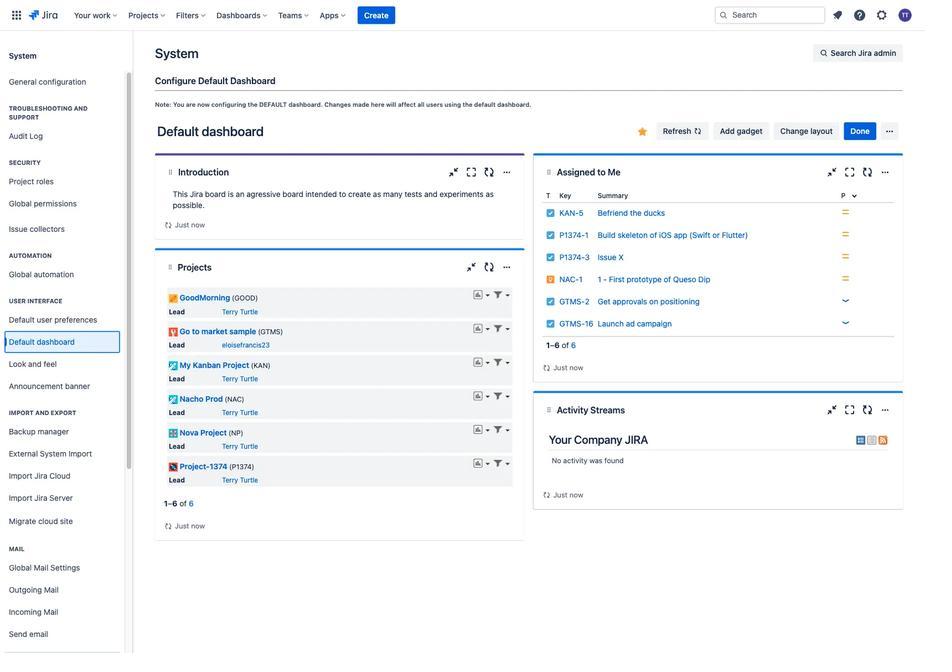 Task type: describe. For each thing, give the bounding box(es) containing it.
2
[[585, 297, 590, 306]]

1 horizontal spatial default dashboard
[[157, 124, 264, 139]]

was
[[590, 457, 603, 465]]

just for introduction
[[175, 221, 189, 229]]

turtle for project-1374
[[240, 477, 258, 484]]

import and export
[[9, 410, 76, 417]]

email
[[29, 630, 48, 639]]

maximize assigned to me image
[[844, 166, 857, 179]]

issue collectors
[[9, 225, 65, 234]]

gtms-16 link
[[560, 319, 594, 329]]

my
[[180, 361, 191, 370]]

just now for activity streams
[[554, 491, 584, 499]]

import and export group
[[4, 398, 120, 537]]

changes
[[325, 101, 351, 108]]

your for your company jira
[[549, 433, 572, 447]]

apps button
[[317, 6, 350, 24]]

backup manager link
[[4, 421, 120, 443]]

roles
[[36, 177, 54, 186]]

your profile and settings image
[[899, 9, 912, 22]]

maximize activity streams image
[[844, 404, 857, 417]]

outgoing mail
[[9, 586, 59, 595]]

0 horizontal spatial the
[[248, 101, 258, 108]]

activity
[[557, 405, 589, 416]]

just for assigned to me
[[554, 364, 568, 372]]

medium image for build skeleton of ios app (swift or flutter)
[[842, 230, 851, 239]]

1 – 6 of 6 inside "assigned to me" region
[[547, 341, 576, 350]]

mail group
[[4, 534, 120, 649]]

turtle for nova project
[[240, 443, 258, 451]]

settings
[[51, 564, 80, 573]]

minimize introduction image
[[447, 166, 461, 179]]

nacho
[[180, 395, 204, 404]]

change
[[781, 127, 809, 136]]

star default dashboard image
[[636, 125, 650, 139]]

jira for server
[[34, 494, 47, 503]]

mail for global
[[34, 564, 48, 573]]

global permissions
[[9, 199, 77, 208]]

filters button
[[173, 6, 210, 24]]

just now for assigned to me
[[554, 364, 584, 372]]

p1374-1
[[560, 231, 589, 240]]

2 board from the left
[[283, 190, 304, 199]]

import jira cloud link
[[4, 465, 120, 488]]

configuration
[[39, 77, 86, 86]]

using
[[445, 101, 461, 108]]

(p1374)
[[229, 463, 254, 471]]

search jira admin button
[[814, 44, 904, 62]]

16
[[585, 319, 594, 329]]

ad
[[626, 319, 635, 329]]

(np)
[[229, 429, 243, 437]]

0 horizontal spatial system
[[9, 51, 37, 60]]

search jira admin image
[[820, 49, 829, 58]]

look and feel link
[[4, 353, 120, 376]]

gtms-2 link
[[560, 297, 590, 306]]

kan-
[[560, 209, 579, 218]]

my kanban project (kan)
[[180, 361, 271, 370]]

goodmorning (good)
[[180, 293, 258, 303]]

more actions for assigned to me gadget image
[[879, 166, 893, 179]]

nova
[[180, 428, 199, 438]]

more actions for activity streams gadget image
[[879, 404, 893, 417]]

troubleshooting
[[9, 105, 72, 112]]

terry turtle link for nacho prod
[[222, 409, 258, 417]]

default up look
[[9, 338, 35, 347]]

just for projects
[[175, 522, 189, 530]]

dashboard inside default dashboard link
[[37, 338, 75, 347]]

system inside "link"
[[40, 450, 66, 459]]

external system import
[[9, 450, 92, 459]]

the inside "assigned to me" region
[[631, 209, 642, 218]]

lead for nacho prod
[[169, 409, 185, 417]]

your for your work
[[74, 11, 91, 20]]

just now for projects
[[175, 522, 205, 530]]

lead for nova project
[[169, 443, 185, 451]]

on
[[650, 297, 659, 306]]

project-1374 link
[[180, 462, 228, 471]]

now for projects
[[191, 522, 205, 530]]

and inside this jira board is an agressive board intended to create as many tests and experiments as possible.
[[425, 190, 438, 199]]

minimize assigned to me image
[[826, 166, 839, 179]]

t
[[547, 192, 551, 199]]

import inside "link"
[[69, 450, 92, 459]]

permissions
[[34, 199, 77, 208]]

default down you
[[157, 124, 199, 139]]

nacho prod link
[[180, 395, 223, 404]]

project roles link
[[4, 171, 120, 193]]

turtle for goodmorning
[[240, 308, 258, 316]]

terry turtle for goodmorning
[[222, 308, 258, 316]]

refresh introduction image
[[483, 166, 496, 179]]

of left queso on the right
[[664, 275, 672, 284]]

and for troubleshooting and support
[[74, 105, 88, 112]]

build skeleton of ios app (swift or flutter)
[[598, 231, 749, 240]]

default down user
[[9, 316, 35, 325]]

terry for prod
[[222, 409, 238, 417]]

an
[[236, 190, 245, 199]]

assigned to me
[[557, 167, 621, 178]]

project roles
[[9, 177, 54, 186]]

3
[[585, 253, 590, 262]]

task image for kan-5
[[547, 209, 555, 218]]

jira for admin
[[859, 48, 872, 58]]

refresh projects image
[[483, 261, 496, 274]]

medium image for 1 - first prototype of queso dip
[[842, 274, 851, 283]]

1 vertical spatial project
[[223, 361, 249, 370]]

announcement
[[9, 382, 63, 391]]

1 vertical spatial 6 link
[[189, 499, 194, 509]]

p1374- for 1
[[560, 231, 585, 240]]

terry turtle for nacho prod
[[222, 409, 258, 417]]

2 dashboard. from the left
[[498, 101, 532, 108]]

issue for issue collectors
[[9, 225, 28, 234]]

kan-5 link
[[560, 209, 584, 218]]

audit log link
[[4, 125, 120, 147]]

intended
[[306, 190, 337, 199]]

1 dashboard. from the left
[[289, 101, 323, 108]]

jira for cloud
[[34, 472, 47, 481]]

turtle for my kanban project
[[240, 375, 258, 383]]

help image
[[854, 9, 867, 22]]

mail for outgoing
[[44, 586, 59, 595]]

backup
[[9, 427, 36, 437]]

medium image for issue x
[[842, 252, 851, 261]]

all
[[418, 101, 425, 108]]

1 – 6 of 6 inside projects region
[[164, 499, 194, 509]]

log
[[30, 132, 43, 141]]

get approvals on positioning link
[[598, 297, 700, 306]]

task image
[[547, 231, 555, 240]]

goodmorning link
[[180, 293, 230, 303]]

2 as from the left
[[486, 190, 494, 199]]

task image for p1374-3
[[547, 253, 555, 262]]

just for activity streams
[[554, 491, 568, 499]]

made
[[353, 101, 370, 108]]

low image for get approvals on positioning
[[842, 296, 851, 305]]

no activity was found
[[552, 457, 624, 465]]

p1374-3 link
[[560, 253, 590, 262]]

skeleton
[[618, 231, 648, 240]]

user interface group
[[4, 286, 120, 401]]

1 board from the left
[[205, 190, 226, 199]]

preferences
[[54, 316, 97, 325]]

terry for kanban
[[222, 375, 238, 383]]

your company jira
[[549, 433, 649, 447]]

company
[[575, 433, 623, 447]]

an arrow curved in a circular way on the button that refreshes the dashboard image for assigned to me
[[543, 364, 552, 373]]

go to market sample link
[[180, 327, 256, 336]]

terry turtle link for my kanban project
[[222, 375, 258, 383]]

goodmorning
[[180, 293, 230, 303]]

p1374-3
[[560, 253, 590, 262]]

affect
[[398, 101, 416, 108]]

general configuration
[[9, 77, 86, 86]]

5
[[579, 209, 584, 218]]

projects inside dropdown button
[[128, 11, 159, 20]]

global for global automation
[[9, 270, 32, 279]]

now for introduction
[[191, 221, 205, 229]]

terry turtle for nova project
[[222, 443, 258, 451]]

security group
[[4, 147, 120, 218]]

activity streams region
[[543, 427, 895, 501]]

support
[[9, 114, 39, 121]]

incoming mail
[[9, 608, 58, 617]]

automation
[[34, 270, 74, 279]]

get approvals on positioning
[[598, 297, 700, 306]]

dip
[[699, 275, 711, 284]]

more actions for introduction gadget image
[[501, 166, 514, 179]]

teams button
[[275, 6, 313, 24]]

turtle for nacho prod
[[240, 409, 258, 417]]

banner containing your work
[[0, 0, 926, 31]]

export
[[51, 410, 76, 417]]

– inside "assigned to me" region
[[550, 341, 555, 350]]

jira
[[625, 433, 649, 447]]

security
[[9, 159, 41, 166]]

minimize activity streams image
[[826, 404, 839, 417]]

default dashboard inside user interface group
[[9, 338, 75, 347]]

audit
[[9, 132, 28, 141]]

to for assigned to me
[[598, 167, 606, 178]]

manager
[[38, 427, 69, 437]]

– inside projects region
[[168, 499, 172, 509]]



Task type: vqa. For each thing, say whether or not it's contained in the screenshot.


Task type: locate. For each thing, give the bounding box(es) containing it.
terry turtle link for project-1374
[[222, 477, 258, 484]]

befriend the ducks
[[598, 209, 666, 218]]

this
[[173, 190, 188, 199]]

migrate
[[9, 517, 36, 526]]

just now
[[175, 221, 205, 229], [554, 364, 584, 372], [554, 491, 584, 499], [175, 522, 205, 530]]

medium image for befriend the ducks
[[842, 208, 851, 217]]

1 horizontal spatial to
[[339, 190, 346, 199]]

–
[[550, 341, 555, 350], [168, 499, 172, 509]]

terry for 1374
[[222, 477, 238, 484]]

terry down my kanban project (kan)
[[222, 375, 238, 383]]

jira inside this jira board is an agressive board intended to create as many tests and experiments as possible.
[[190, 190, 203, 199]]

kanban
[[193, 361, 221, 370]]

5 terry turtle from the top
[[222, 477, 258, 484]]

change layout
[[781, 127, 833, 136]]

look and feel
[[9, 360, 57, 369]]

0 vertical spatial low image
[[842, 296, 851, 305]]

0 vertical spatial default dashboard
[[157, 124, 264, 139]]

lead for goodmorning
[[169, 308, 185, 316]]

gtms-2
[[560, 297, 590, 306]]

nac-1 link
[[560, 275, 583, 284]]

lead down nova
[[169, 443, 185, 451]]

just now for introduction
[[175, 221, 205, 229]]

add gadget button
[[714, 122, 770, 140]]

global inside security "group"
[[9, 199, 32, 208]]

0 horizontal spatial 6 link
[[189, 499, 194, 509]]

issue x link
[[598, 253, 624, 262]]

send email link
[[4, 624, 120, 646]]

1
[[585, 231, 589, 240], [579, 275, 583, 284], [598, 275, 602, 284], [547, 341, 550, 350], [164, 499, 168, 509]]

gtms- down nac-1
[[560, 297, 585, 306]]

import for import jira cloud
[[9, 472, 32, 481]]

projects up goodmorning
[[178, 262, 212, 273]]

2 terry turtle link from the top
[[222, 375, 258, 383]]

import up the 'migrate'
[[9, 494, 32, 503]]

2 medium image from the top
[[842, 230, 851, 239]]

issue left x
[[598, 253, 617, 262]]

done
[[851, 127, 870, 136]]

lead for go to market sample
[[169, 342, 185, 349]]

gadget
[[737, 127, 763, 136]]

1 vertical spatial projects
[[178, 262, 212, 273]]

1 – 6 of 6 down the project- at the left bottom
[[164, 499, 194, 509]]

(gtms)
[[258, 328, 283, 336]]

projects region
[[164, 284, 516, 532]]

the left default
[[248, 101, 258, 108]]

3 global from the top
[[9, 564, 32, 573]]

4 terry turtle link from the top
[[222, 443, 258, 451]]

jira left server
[[34, 494, 47, 503]]

user interface
[[9, 298, 62, 305]]

found
[[605, 457, 624, 465]]

3 lead from the top
[[169, 375, 185, 383]]

incoming
[[9, 608, 42, 617]]

layout
[[811, 127, 833, 136]]

import for import and export
[[9, 410, 34, 417]]

terry down (nac) on the bottom
[[222, 409, 238, 417]]

and inside user interface group
[[28, 360, 42, 369]]

project inside project roles link
[[9, 177, 34, 186]]

terry turtle down (np)
[[222, 443, 258, 451]]

jira image
[[29, 9, 57, 22], [29, 9, 57, 22]]

terry turtle
[[222, 308, 258, 316], [222, 375, 258, 383], [222, 409, 258, 417], [222, 443, 258, 451], [222, 477, 258, 484]]

4 terry from the top
[[222, 443, 238, 451]]

issue left collectors
[[9, 225, 28, 234]]

5 terry from the top
[[222, 477, 238, 484]]

minimize projects image
[[465, 261, 478, 274]]

gtms-16 launch ad campaign
[[560, 319, 672, 329]]

now inside "assigned to me" region
[[570, 364, 584, 372]]

1 horizontal spatial projects
[[178, 262, 212, 273]]

0 horizontal spatial to
[[192, 327, 200, 336]]

p1374-1 link
[[560, 231, 589, 240]]

p
[[842, 192, 846, 199]]

more actions for projects gadget image
[[501, 261, 514, 274]]

nova project link
[[180, 428, 227, 438]]

0 vertical spatial 6 link
[[572, 341, 576, 350]]

1 vertical spatial to
[[339, 190, 346, 199]]

6
[[555, 341, 560, 350], [572, 341, 576, 350], [172, 499, 178, 509], [189, 499, 194, 509]]

turtle down (np)
[[240, 443, 258, 451]]

of down gtms-16 link
[[562, 341, 569, 350]]

an arrow curved in a circular way on the button that refreshes the dashboard image
[[164, 221, 173, 230], [543, 364, 552, 373], [543, 491, 552, 500], [164, 522, 173, 531]]

of down the project- at the left bottom
[[180, 499, 187, 509]]

server
[[50, 494, 73, 503]]

jira inside "button"
[[859, 48, 872, 58]]

0 horizontal spatial issue
[[9, 225, 28, 234]]

global down the automation
[[9, 270, 32, 279]]

automation group
[[4, 240, 120, 289]]

import jira server link
[[4, 488, 120, 510]]

1 terry turtle link from the top
[[222, 308, 258, 316]]

and inside troubleshooting and support
[[74, 105, 88, 112]]

app
[[674, 231, 688, 240]]

2 vertical spatial global
[[9, 564, 32, 573]]

just now inside "assigned to me" region
[[554, 364, 584, 372]]

and up backup manager
[[35, 410, 49, 417]]

more dashboard actions image
[[884, 125, 897, 138]]

lead down my
[[169, 375, 185, 383]]

1 horizontal spatial board
[[283, 190, 304, 199]]

2 p1374- from the top
[[560, 253, 585, 262]]

your inside activity streams region
[[549, 433, 572, 447]]

troubleshooting and support group
[[4, 93, 120, 151]]

1 inside projects region
[[164, 499, 168, 509]]

troubleshooting and support
[[9, 105, 88, 121]]

project left (np)
[[200, 428, 227, 438]]

5 lead from the top
[[169, 443, 185, 451]]

site
[[60, 517, 73, 526]]

terry turtle link
[[222, 308, 258, 316], [222, 375, 258, 383], [222, 409, 258, 417], [222, 443, 258, 451], [222, 477, 258, 484]]

an arrow curved in a circular way on the button that refreshes the dashboard image for activity streams
[[543, 491, 552, 500]]

0 horizontal spatial board
[[205, 190, 226, 199]]

terry turtle link down my kanban project (kan)
[[222, 375, 258, 383]]

just inside "assigned to me" region
[[554, 364, 568, 372]]

p1374- up nac-1
[[560, 253, 585, 262]]

now inside activity streams region
[[570, 491, 584, 499]]

dashboard down configuring
[[202, 124, 264, 139]]

default dashboard down user
[[9, 338, 75, 347]]

2 low image from the top
[[842, 319, 851, 327]]

and for look and feel
[[28, 360, 42, 369]]

board left is
[[205, 190, 226, 199]]

lead down the nacho
[[169, 409, 185, 417]]

2 vertical spatial project
[[200, 428, 227, 438]]

1 vertical spatial –
[[168, 499, 172, 509]]

an arrow curved in a circular way on the button that refreshes the dashboard image inside activity streams region
[[543, 491, 552, 500]]

0 vertical spatial your
[[74, 11, 91, 20]]

terry for project
[[222, 443, 238, 451]]

is
[[228, 190, 234, 199]]

1 horizontal spatial issue
[[598, 253, 617, 262]]

note:
[[155, 101, 172, 108]]

jira for board
[[190, 190, 203, 199]]

terry down goodmorning (good)
[[222, 308, 238, 316]]

task image
[[547, 209, 555, 218], [547, 253, 555, 262], [547, 298, 555, 306], [547, 320, 555, 329]]

3 task image from the top
[[547, 298, 555, 306]]

0 vertical spatial dashboard
[[202, 124, 264, 139]]

4 terry turtle from the top
[[222, 443, 258, 451]]

1 vertical spatial p1374-
[[560, 253, 585, 262]]

to right go
[[192, 327, 200, 336]]

2 horizontal spatial to
[[598, 167, 606, 178]]

primary element
[[7, 0, 715, 31]]

project down eloisefrancis23
[[223, 361, 249, 370]]

and for import and export
[[35, 410, 49, 417]]

0 horizontal spatial default dashboard
[[9, 338, 75, 347]]

global inside the automation group
[[9, 270, 32, 279]]

5 turtle from the top
[[240, 477, 258, 484]]

jira left cloud
[[34, 472, 47, 481]]

task image left gtms-16 link
[[547, 320, 555, 329]]

refresh activity streams image
[[862, 404, 875, 417]]

many
[[383, 190, 403, 199]]

user
[[37, 316, 52, 325]]

1 vertical spatial 1 – 6 of 6
[[164, 499, 194, 509]]

backup manager
[[9, 427, 69, 437]]

3 terry turtle link from the top
[[222, 409, 258, 417]]

gtms- for 16
[[560, 319, 585, 329]]

terry turtle link down the (p1374) at the bottom left of page
[[222, 477, 258, 484]]

lead down the project- at the left bottom
[[169, 477, 185, 484]]

3 turtle from the top
[[240, 409, 258, 417]]

this jira board is an agressive board intended to create as many tests and experiments as possible.
[[173, 190, 494, 210]]

mail for incoming
[[44, 608, 58, 617]]

terry turtle down (nac) on the bottom
[[222, 409, 258, 417]]

refresh assigned to me image
[[862, 166, 875, 179]]

import down backup manager link
[[69, 450, 92, 459]]

3 medium image from the top
[[842, 252, 851, 261]]

work
[[93, 11, 111, 20]]

go
[[180, 327, 190, 336]]

Search field
[[715, 6, 826, 24]]

your inside dropdown button
[[74, 11, 91, 20]]

2 lead from the top
[[169, 342, 185, 349]]

0 vertical spatial to
[[598, 167, 606, 178]]

p1374- right task image
[[560, 231, 585, 240]]

low image
[[842, 296, 851, 305], [842, 319, 851, 327]]

1 – 6 of 6 down gtms-16 link
[[547, 341, 576, 350]]

0 vertical spatial –
[[550, 341, 555, 350]]

4 task image from the top
[[547, 320, 555, 329]]

assigned
[[557, 167, 596, 178]]

now for assigned to me
[[570, 364, 584, 372]]

external
[[9, 450, 38, 459]]

1 horizontal spatial 6 link
[[572, 341, 576, 350]]

sample
[[230, 327, 256, 336]]

terry turtle down my kanban project (kan)
[[222, 375, 258, 383]]

banner
[[0, 0, 926, 31]]

2 gtms- from the top
[[560, 319, 585, 329]]

0 horizontal spatial dashboard.
[[289, 101, 323, 108]]

1 horizontal spatial 1 – 6 of 6
[[547, 341, 576, 350]]

task image up idea image
[[547, 253, 555, 262]]

1 global from the top
[[9, 199, 32, 208]]

idea image
[[547, 275, 555, 284]]

maximize introduction image
[[465, 166, 478, 179]]

turtle down (nac) on the bottom
[[240, 409, 258, 417]]

0 vertical spatial project
[[9, 177, 34, 186]]

notifications image
[[832, 9, 845, 22]]

terry turtle down (good)
[[222, 308, 258, 316]]

lead for my kanban project
[[169, 375, 185, 383]]

1 horizontal spatial dashboard
[[202, 124, 264, 139]]

terry turtle link for nova project
[[222, 443, 258, 451]]

lead for project-1374
[[169, 477, 185, 484]]

1 lead from the top
[[169, 308, 185, 316]]

mail down outgoing mail link
[[44, 608, 58, 617]]

1 horizontal spatial as
[[486, 190, 494, 199]]

board left intended on the top left of page
[[283, 190, 304, 199]]

just now inside activity streams region
[[554, 491, 584, 499]]

gtms-
[[560, 297, 585, 306], [560, 319, 585, 329]]

and left feel
[[28, 360, 42, 369]]

system down manager
[[40, 450, 66, 459]]

(nac)
[[225, 395, 245, 403]]

0 horizontal spatial dashboard
[[37, 338, 75, 347]]

an arrow curved in a circular way on the button that refreshes the dashboard image for projects
[[164, 522, 173, 531]]

1 vertical spatial low image
[[842, 319, 851, 327]]

dashboard. left changes
[[289, 101, 323, 108]]

gtms- for 2
[[560, 297, 585, 306]]

turtle
[[240, 308, 258, 316], [240, 375, 258, 383], [240, 409, 258, 417], [240, 443, 258, 451], [240, 477, 258, 484]]

1 vertical spatial dashboard
[[37, 338, 75, 347]]

mail down global mail settings at bottom left
[[44, 586, 59, 595]]

0 vertical spatial 1 – 6 of 6
[[547, 341, 576, 350]]

0 horizontal spatial projects
[[128, 11, 159, 20]]

refresh image
[[694, 127, 703, 136]]

and down configuration
[[74, 105, 88, 112]]

note: you are now configuring the default dashboard. changes made here will affect all users using the default  dashboard.
[[155, 101, 532, 108]]

task image for gtms-2
[[547, 298, 555, 306]]

mail up outgoing mail
[[34, 564, 48, 573]]

issue inside "assigned to me" region
[[598, 253, 617, 262]]

as down refresh introduction image
[[486, 190, 494, 199]]

4 turtle from the top
[[240, 443, 258, 451]]

2 turtle from the top
[[240, 375, 258, 383]]

and right tests
[[425, 190, 438, 199]]

nac-1
[[560, 275, 583, 284]]

gtms- down gtms-2 link
[[560, 319, 585, 329]]

1 vertical spatial gtms-
[[560, 319, 585, 329]]

4 lead from the top
[[169, 409, 185, 417]]

now inside projects region
[[191, 522, 205, 530]]

turtle down (good)
[[240, 308, 258, 316]]

1 as from the left
[[373, 190, 381, 199]]

of inside projects region
[[180, 499, 187, 509]]

activity streams
[[557, 405, 625, 416]]

0 horizontal spatial as
[[373, 190, 381, 199]]

1 terry from the top
[[222, 308, 238, 316]]

1 low image from the top
[[842, 296, 851, 305]]

dashboard. right default
[[498, 101, 532, 108]]

project down the security
[[9, 177, 34, 186]]

turtle down (kan)
[[240, 375, 258, 383]]

issue collectors link
[[4, 218, 120, 240]]

terry turtle link down (np)
[[222, 443, 258, 451]]

admin helper group
[[4, 646, 120, 654]]

2 terry from the top
[[222, 375, 238, 383]]

an arrow curved in a circular way on the button that refreshes the dashboard image inside projects region
[[164, 522, 173, 531]]

global for global permissions
[[9, 199, 32, 208]]

global
[[9, 199, 32, 208], [9, 270, 32, 279], [9, 564, 32, 573]]

terry turtle link for goodmorning
[[222, 308, 258, 316]]

terry turtle down the (p1374) at the bottom left of page
[[222, 477, 258, 484]]

2 task image from the top
[[547, 253, 555, 262]]

1 - first prototype of queso dip
[[598, 275, 711, 284]]

global up outgoing
[[9, 564, 32, 573]]

1 p1374- from the top
[[560, 231, 585, 240]]

0 vertical spatial gtms-
[[560, 297, 585, 306]]

default user preferences link
[[4, 309, 120, 331]]

your left work
[[74, 11, 91, 20]]

introduction
[[178, 167, 229, 178]]

global inside mail group
[[9, 564, 32, 573]]

0 vertical spatial projects
[[128, 11, 159, 20]]

just now inside introduction 'region'
[[175, 221, 205, 229]]

terry turtle link down (good)
[[222, 308, 258, 316]]

now for activity streams
[[570, 491, 584, 499]]

teams
[[278, 11, 302, 20]]

search image
[[720, 11, 729, 20]]

assigned to me region
[[543, 189, 895, 374]]

jira left admin
[[859, 48, 872, 58]]

done link
[[845, 122, 877, 140]]

system up general
[[9, 51, 37, 60]]

lead up go
[[169, 308, 185, 316]]

1 medium image from the top
[[842, 208, 851, 217]]

create
[[349, 190, 371, 199]]

project-1374 (p1374)
[[180, 462, 254, 471]]

import jira cloud
[[9, 472, 71, 481]]

1 horizontal spatial dashboard.
[[498, 101, 532, 108]]

your up no
[[549, 433, 572, 447]]

0 vertical spatial p1374-
[[560, 231, 585, 240]]

to inside projects region
[[192, 327, 200, 336]]

filters
[[176, 11, 199, 20]]

0 vertical spatial issue
[[9, 225, 28, 234]]

default dashboard down configuring
[[157, 124, 264, 139]]

mail down the 'migrate'
[[9, 546, 25, 553]]

as left the many
[[373, 190, 381, 199]]

turtle down the (p1374) at the bottom left of page
[[240, 477, 258, 484]]

to left me
[[598, 167, 606, 178]]

terry turtle link down (nac) on the bottom
[[222, 409, 258, 417]]

6 link down gtms-16 link
[[572, 341, 576, 350]]

global down project roles
[[9, 199, 32, 208]]

task image down idea image
[[547, 298, 555, 306]]

jira
[[859, 48, 872, 58], [190, 190, 203, 199], [34, 472, 47, 481], [34, 494, 47, 503]]

import down external
[[9, 472, 32, 481]]

are
[[186, 101, 196, 108]]

1 horizontal spatial the
[[463, 101, 473, 108]]

board
[[205, 190, 226, 199], [283, 190, 304, 199]]

1 gtms- from the top
[[560, 297, 585, 306]]

issue for issue x
[[598, 253, 617, 262]]

system up configure
[[155, 45, 199, 61]]

your
[[74, 11, 91, 20], [549, 433, 572, 447]]

to left create
[[339, 190, 346, 199]]

import for import jira server
[[9, 494, 32, 503]]

2 terry turtle from the top
[[222, 375, 258, 383]]

just inside introduction 'region'
[[175, 221, 189, 229]]

dashboard down default user preferences
[[37, 338, 75, 347]]

ios
[[660, 231, 672, 240]]

0 horizontal spatial your
[[74, 11, 91, 20]]

introduction region
[[164, 189, 516, 231]]

6 link down the project- at the left bottom
[[189, 499, 194, 509]]

sidebar navigation image
[[121, 44, 145, 66]]

terry down the (p1374) at the bottom left of page
[[222, 477, 238, 484]]

2 horizontal spatial the
[[631, 209, 642, 218]]

to for go to market sample (gtms)
[[192, 327, 200, 336]]

just now inside projects region
[[175, 522, 205, 530]]

5 terry turtle link from the top
[[222, 477, 258, 484]]

now inside introduction 'region'
[[191, 221, 205, 229]]

just inside activity streams region
[[554, 491, 568, 499]]

default up configuring
[[198, 76, 228, 86]]

1 turtle from the top
[[240, 308, 258, 316]]

3 terry turtle from the top
[[222, 409, 258, 417]]

just inside projects region
[[175, 522, 189, 530]]

0 vertical spatial global
[[9, 199, 32, 208]]

1 horizontal spatial your
[[549, 433, 572, 447]]

1 horizontal spatial –
[[550, 341, 555, 350]]

audit log
[[9, 132, 43, 141]]

0 horizontal spatial 1 – 6 of 6
[[164, 499, 194, 509]]

collectors
[[30, 225, 65, 234]]

p1374- for 3
[[560, 253, 585, 262]]

lead down go
[[169, 342, 185, 349]]

dashboard.
[[289, 101, 323, 108], [498, 101, 532, 108]]

jira up possible.
[[190, 190, 203, 199]]

2 horizontal spatial system
[[155, 45, 199, 61]]

prototype
[[627, 275, 662, 284]]

0 horizontal spatial –
[[168, 499, 172, 509]]

1 vertical spatial default dashboard
[[9, 338, 75, 347]]

low image for launch ad campaign
[[842, 319, 851, 327]]

task image down t
[[547, 209, 555, 218]]

1 vertical spatial issue
[[598, 253, 617, 262]]

medium image
[[842, 208, 851, 217], [842, 230, 851, 239], [842, 252, 851, 261], [842, 274, 851, 283]]

2 vertical spatial to
[[192, 327, 200, 336]]

1 vertical spatial global
[[9, 270, 32, 279]]

appswitcher icon image
[[10, 9, 23, 22]]

to inside this jira board is an agressive board intended to create as many tests and experiments as possible.
[[339, 190, 346, 199]]

terry for (good)
[[222, 308, 238, 316]]

an arrow curved in a circular way on the button that refreshes the dashboard image inside introduction 'region'
[[164, 221, 173, 230]]

projects up sidebar navigation icon
[[128, 11, 159, 20]]

issue inside "link"
[[9, 225, 28, 234]]

2 global from the top
[[9, 270, 32, 279]]

terry turtle for project-1374
[[222, 477, 258, 484]]

apps
[[320, 11, 339, 20]]

1 vertical spatial your
[[549, 433, 572, 447]]

lead
[[169, 308, 185, 316], [169, 342, 185, 349], [169, 375, 185, 383], [169, 409, 185, 417], [169, 443, 185, 451], [169, 477, 185, 484]]

of left ios
[[650, 231, 658, 240]]

you
[[173, 101, 184, 108]]

terry turtle for my kanban project
[[222, 375, 258, 383]]

6 lead from the top
[[169, 477, 185, 484]]

terry down (np)
[[222, 443, 238, 451]]

external system import link
[[4, 443, 120, 465]]

1 terry turtle from the top
[[222, 308, 258, 316]]

the left ducks on the top of page
[[631, 209, 642, 218]]

flutter)
[[722, 231, 749, 240]]

global for global mail settings
[[9, 564, 32, 573]]

settings image
[[876, 9, 889, 22]]

import up backup
[[9, 410, 34, 417]]

1 horizontal spatial system
[[40, 450, 66, 459]]

4 medium image from the top
[[842, 274, 851, 283]]

1 task image from the top
[[547, 209, 555, 218]]

an arrow curved in a circular way on the button that refreshes the dashboard image for introduction
[[164, 221, 173, 230]]

3 terry from the top
[[222, 409, 238, 417]]

the right using
[[463, 101, 473, 108]]



